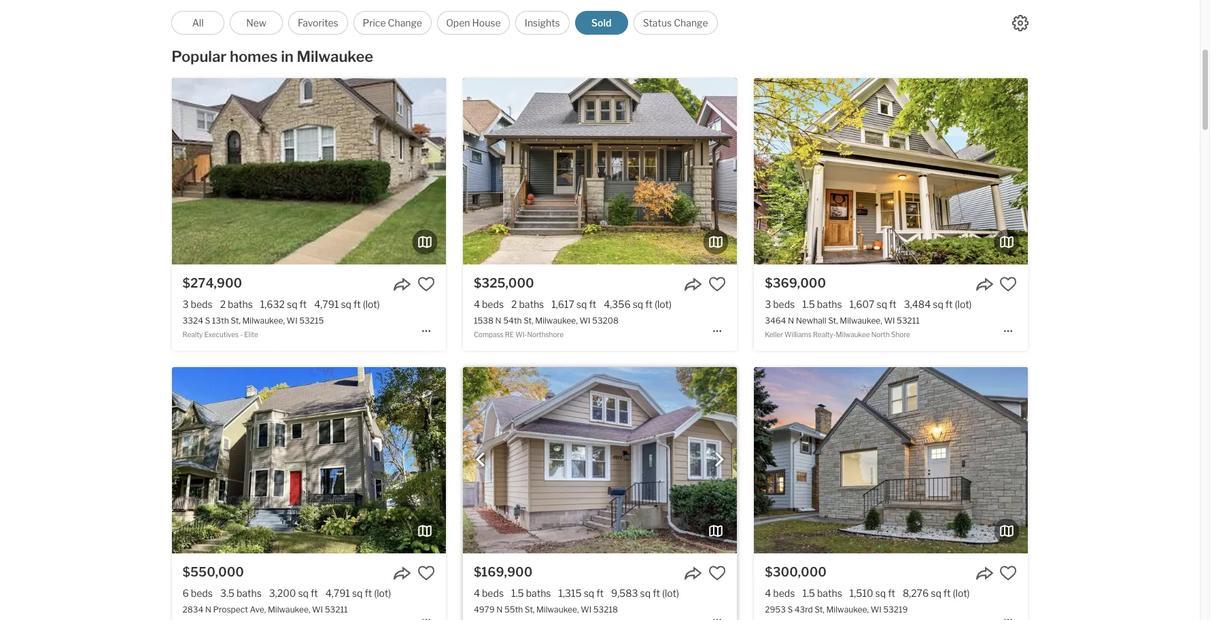 Task type: describe. For each thing, give the bounding box(es) containing it.
53215
[[299, 316, 324, 326]]

wi for 1538 n 54th st, milwaukee, wi 53208 compass re wi-northshore
[[580, 316, 591, 326]]

1,632 sq ft
[[260, 299, 307, 310]]

9,583
[[611, 588, 638, 599]]

favorite button checkbox for $369,000
[[1000, 275, 1017, 293]]

change for price change
[[388, 17, 422, 29]]

ave,
[[250, 605, 266, 615]]

1,617
[[552, 299, 575, 310]]

4,791 sq ft (lot) for $550,000
[[326, 588, 391, 599]]

4,791 sq ft (lot) for $274,900
[[314, 299, 380, 310]]

price
[[363, 17, 386, 29]]

3 photo of 2834 n prospect ave, milwaukee, wi 53211 image from the left
[[446, 367, 720, 554]]

wi-
[[516, 331, 527, 339]]

2 photo of 3324 s 13th st, milwaukee, wi 53215 image from the left
[[172, 78, 446, 265]]

9,583 sq ft (lot)
[[611, 588, 679, 599]]

favorite button checkbox for $325,000
[[709, 275, 726, 293]]

sq right 1,632 sq ft
[[341, 299, 352, 310]]

st, right 43rd
[[815, 605, 825, 615]]

1,510 sq ft
[[850, 588, 895, 599]]

Open House radio
[[437, 11, 510, 35]]

favorite button image for $550,000
[[417, 564, 435, 582]]

53208
[[592, 316, 619, 326]]

2 photo of 2953 s 43rd st, milwaukee, wi 53219 image from the left
[[754, 367, 1028, 554]]

4,356 sq ft (lot)
[[604, 299, 672, 310]]

sq right 1,315
[[584, 588, 594, 599]]

3464
[[765, 316, 786, 326]]

54th
[[503, 316, 522, 326]]

sq right 8,276
[[931, 588, 942, 599]]

beds for $325,000
[[482, 299, 504, 310]]

sq right 9,583
[[640, 588, 651, 599]]

baths for $369,000
[[817, 299, 842, 310]]

st, for $369,000
[[828, 316, 838, 326]]

8,276
[[903, 588, 929, 599]]

milwaukee, for 13th
[[242, 316, 285, 326]]

favorite button checkbox for $274,900
[[417, 275, 435, 293]]

-
[[240, 331, 243, 339]]

8,276 sq ft (lot)
[[903, 588, 970, 599]]

northshore
[[527, 331, 564, 339]]

popular homes in milwaukee
[[172, 48, 373, 65]]

favorite button image
[[1000, 275, 1017, 293]]

3324
[[183, 316, 203, 326]]

beds for $369,000
[[773, 299, 795, 310]]

1,617 sq ft
[[552, 299, 596, 310]]

favorite button image for $325,000
[[709, 275, 726, 293]]

homes
[[230, 48, 278, 65]]

2953 s 43rd st, milwaukee, wi 53219
[[765, 605, 908, 615]]

baths for $325,000
[[519, 299, 544, 310]]

2 baths for $325,000
[[511, 299, 544, 310]]

3.5
[[220, 588, 235, 599]]

realty-
[[813, 331, 836, 339]]

4 for $169,900
[[474, 588, 480, 599]]

sq right 3,484
[[933, 299, 944, 310]]

2 photo of 2834 n prospect ave, milwaukee, wi 53211 image from the left
[[172, 367, 446, 554]]

3,200 sq ft
[[269, 588, 318, 599]]

Status Change radio
[[633, 11, 718, 35]]

13th
[[212, 316, 229, 326]]

milwaukee, for 54th
[[535, 316, 578, 326]]

3,484
[[904, 299, 931, 310]]

(lot) for $550,000
[[374, 588, 391, 599]]

3464 n newhall st, milwaukee, wi 53211 keller williams realty-milwaukee north shore
[[765, 316, 920, 339]]

s for 13th
[[205, 316, 210, 326]]

n for 2834
[[205, 605, 211, 615]]

3 photo of 3464 n newhall st, milwaukee, wi 53211 image from the left
[[1028, 78, 1210, 265]]

open
[[446, 17, 470, 29]]

3 beds for $274,900
[[183, 299, 213, 310]]

favorite button image for $300,000
[[1000, 564, 1017, 582]]

sq right 3,200
[[298, 588, 309, 599]]

sold
[[591, 17, 612, 29]]

1 photo of 4979 n 55th st, milwaukee, wi 53218 image from the left
[[189, 367, 463, 554]]

4,356
[[604, 299, 631, 310]]

53218
[[593, 605, 618, 615]]

favorite button checkbox for $550,000
[[417, 564, 435, 582]]

milwaukee, for prospect
[[268, 605, 310, 615]]

$169,900
[[474, 565, 533, 579]]

insights
[[525, 17, 560, 29]]

4979 n 55th st, milwaukee, wi 53218
[[474, 605, 618, 615]]

(lot) for $369,000
[[955, 299, 972, 310]]

4 for $325,000
[[474, 299, 480, 310]]

st, for $325,000
[[524, 316, 534, 326]]

1,632
[[260, 299, 285, 310]]

wi for 2834 n prospect ave, milwaukee, wi 53211
[[312, 605, 323, 615]]

newhall
[[796, 316, 827, 326]]

$300,000
[[765, 565, 827, 579]]

sq right 3,200 sq ft
[[352, 588, 363, 599]]

sq right 1,617
[[577, 299, 587, 310]]

in
[[281, 48, 294, 65]]

milwaukee, for 43rd
[[826, 605, 869, 615]]

$274,900
[[183, 276, 242, 290]]

st, right 55th
[[525, 605, 535, 615]]

1,607
[[850, 299, 875, 310]]

compass
[[474, 331, 504, 339]]

williams
[[785, 331, 812, 339]]

wi for 3324 s 13th st, milwaukee, wi 53215 realty executives - elite
[[287, 316, 298, 326]]

1,607 sq ft
[[850, 299, 897, 310]]

sq right '1,632'
[[287, 299, 297, 310]]

1,510
[[850, 588, 873, 599]]

1538
[[474, 316, 494, 326]]

53211 for 3464 n newhall st, milwaukee, wi 53211 keller williams realty-milwaukee north shore
[[897, 316, 920, 326]]

2 for $325,000
[[511, 299, 517, 310]]

1.5 for $300,000
[[803, 588, 815, 599]]

wi for 4979 n 55th st, milwaukee, wi 53218
[[581, 605, 592, 615]]

3 photo of 4979 n 55th st, milwaukee, wi 53218 image from the left
[[737, 367, 1011, 554]]

beds for $300,000
[[773, 588, 795, 599]]

2 photo of 4979 n 55th st, milwaukee, wi 53218 image from the left
[[463, 367, 737, 554]]

4979
[[474, 605, 495, 615]]

n for 3464
[[788, 316, 794, 326]]

n for 4979
[[497, 605, 503, 615]]

1538 n 54th st, milwaukee, wi 53208 compass re wi-northshore
[[474, 316, 619, 339]]

favorite button image for $169,900
[[709, 564, 726, 582]]

wi for 2953 s 43rd st, milwaukee, wi 53219
[[871, 605, 882, 615]]

realty
[[183, 331, 203, 339]]

Price Change radio
[[353, 11, 432, 35]]

wi for 3464 n newhall st, milwaukee, wi 53211 keller williams realty-milwaukee north shore
[[884, 316, 895, 326]]

(lot) for $169,900
[[662, 588, 679, 599]]



Task type: vqa. For each thing, say whether or not it's contained in the screenshot.
local
no



Task type: locate. For each thing, give the bounding box(es) containing it.
4 beds
[[474, 299, 504, 310], [474, 588, 504, 599], [765, 588, 795, 599]]

favorite button checkbox for $300,000
[[1000, 564, 1017, 582]]

1 photo of 1538 n 54th st, milwaukee, wi 53208 image from the left
[[189, 78, 463, 265]]

milwaukee, down 1,315
[[536, 605, 579, 615]]

0 vertical spatial milwaukee
[[297, 48, 373, 65]]

2 photo of 3464 n newhall st, milwaukee, wi 53211 image from the left
[[754, 78, 1028, 265]]

beds up 4979
[[482, 588, 504, 599]]

0 vertical spatial 53211
[[897, 316, 920, 326]]

n right 2834
[[205, 605, 211, 615]]

beds for $550,000
[[191, 588, 213, 599]]

1 horizontal spatial change
[[674, 17, 708, 29]]

prospect
[[213, 605, 248, 615]]

favorite button checkbox
[[709, 275, 726, 293], [1000, 275, 1017, 293], [709, 564, 726, 582], [1000, 564, 1017, 582]]

popular
[[172, 48, 227, 65]]

Favorites radio
[[288, 11, 348, 35]]

3 photo of 2953 s 43rd st, milwaukee, wi 53219 image from the left
[[1028, 367, 1210, 554]]

1.5 baths up newhall
[[803, 299, 842, 310]]

1 horizontal spatial 3 beds
[[765, 299, 795, 310]]

n inside "1538 n 54th st, milwaukee, wi 53208 compass re wi-northshore"
[[495, 316, 502, 326]]

wi inside "1538 n 54th st, milwaukee, wi 53208 compass re wi-northshore"
[[580, 316, 591, 326]]

elite
[[244, 331, 258, 339]]

$325,000
[[474, 276, 534, 290]]

beds for $169,900
[[482, 588, 504, 599]]

open house
[[446, 17, 501, 29]]

1.5 for $369,000
[[803, 299, 815, 310]]

change for status change
[[674, 17, 708, 29]]

2 3 beds from the left
[[765, 299, 795, 310]]

1 photo of 2953 s 43rd st, milwaukee, wi 53219 image from the left
[[480, 367, 754, 554]]

0 horizontal spatial 53211
[[325, 605, 348, 615]]

1.5
[[803, 299, 815, 310], [511, 588, 524, 599], [803, 588, 815, 599]]

2 favorite button checkbox from the top
[[417, 564, 435, 582]]

4,791 for $274,900
[[314, 299, 339, 310]]

favorite button image
[[417, 275, 435, 293], [709, 275, 726, 293], [417, 564, 435, 582], [709, 564, 726, 582], [1000, 564, 1017, 582]]

st, inside 3464 n newhall st, milwaukee, wi 53211 keller williams realty-milwaukee north shore
[[828, 316, 838, 326]]

2 up 54th
[[511, 299, 517, 310]]

1 3 from the left
[[183, 299, 189, 310]]

1.5 up newhall
[[803, 299, 815, 310]]

sq right 1,510
[[876, 588, 886, 599]]

2 2 baths from the left
[[511, 299, 544, 310]]

sq
[[287, 299, 297, 310], [341, 299, 352, 310], [577, 299, 587, 310], [633, 299, 643, 310], [877, 299, 887, 310], [933, 299, 944, 310], [298, 588, 309, 599], [352, 588, 363, 599], [584, 588, 594, 599], [640, 588, 651, 599], [876, 588, 886, 599], [931, 588, 942, 599]]

status
[[643, 17, 672, 29]]

(lot) for $325,000
[[655, 299, 672, 310]]

sq right 4,356
[[633, 299, 643, 310]]

photo of 2953 s 43rd st, milwaukee, wi 53219 image
[[480, 367, 754, 554], [754, 367, 1028, 554], [1028, 367, 1210, 554]]

wi up north
[[884, 316, 895, 326]]

1.5 up 55th
[[511, 588, 524, 599]]

4
[[474, 299, 480, 310], [474, 588, 480, 599], [765, 588, 771, 599]]

3 for $274,900
[[183, 299, 189, 310]]

53211 for 2834 n prospect ave, milwaukee, wi 53211
[[325, 605, 348, 615]]

1.5 up 43rd
[[803, 588, 815, 599]]

1.5 baths
[[803, 299, 842, 310], [511, 588, 551, 599], [803, 588, 842, 599]]

milwaukee, for 55th
[[536, 605, 579, 615]]

2 3 from the left
[[765, 299, 771, 310]]

shore
[[891, 331, 910, 339]]

Sold radio
[[575, 11, 628, 35]]

2
[[220, 299, 226, 310], [511, 299, 517, 310]]

4,791 right 3,200 sq ft
[[326, 588, 350, 599]]

n left 55th
[[497, 605, 503, 615]]

4,791 up 53215 at left bottom
[[314, 299, 339, 310]]

2 baths up 54th
[[511, 299, 544, 310]]

photo of 3324 s 13th st, milwaukee, wi 53215 image
[[0, 78, 172, 265], [172, 78, 446, 265], [446, 78, 720, 265]]

wi
[[287, 316, 298, 326], [580, 316, 591, 326], [884, 316, 895, 326], [312, 605, 323, 615], [581, 605, 592, 615], [871, 605, 882, 615]]

s
[[205, 316, 210, 326], [788, 605, 793, 615]]

beds up the 1538 at the bottom left
[[482, 299, 504, 310]]

1 horizontal spatial s
[[788, 605, 793, 615]]

option group
[[171, 11, 718, 35]]

1 favorite button checkbox from the top
[[417, 275, 435, 293]]

3 photo of 3324 s 13th st, milwaukee, wi 53215 image from the left
[[446, 78, 720, 265]]

status change
[[643, 17, 708, 29]]

change inside price change 'radio'
[[388, 17, 422, 29]]

new
[[246, 17, 267, 29]]

n right 3464
[[788, 316, 794, 326]]

1,315 sq ft
[[559, 588, 604, 599]]

milwaukee, inside 3324 s 13th st, milwaukee, wi 53215 realty executives - elite
[[242, 316, 285, 326]]

3 beds for $369,000
[[765, 299, 795, 310]]

st, inside 3324 s 13th st, milwaukee, wi 53215 realty executives - elite
[[231, 316, 241, 326]]

1,315
[[559, 588, 582, 599]]

st, inside "1538 n 54th st, milwaukee, wi 53208 compass re wi-northshore"
[[524, 316, 534, 326]]

1 horizontal spatial 2
[[511, 299, 517, 310]]

baths up 13th
[[228, 299, 253, 310]]

0 horizontal spatial s
[[205, 316, 210, 326]]

0 vertical spatial 4,791
[[314, 299, 339, 310]]

1 photo of 3324 s 13th st, milwaukee, wi 53215 image from the left
[[0, 78, 172, 265]]

1.5 baths for $369,000
[[803, 299, 842, 310]]

sq right the 1,607
[[877, 299, 887, 310]]

3 beds
[[183, 299, 213, 310], [765, 299, 795, 310]]

photo of 4979 n 55th st, milwaukee, wi 53218 image
[[189, 367, 463, 554], [463, 367, 737, 554], [737, 367, 1011, 554]]

wi down 1,315 sq ft
[[581, 605, 592, 615]]

st,
[[231, 316, 241, 326], [524, 316, 534, 326], [828, 316, 838, 326], [525, 605, 535, 615], [815, 605, 825, 615]]

1.5 baths up 4979 n 55th st, milwaukee, wi 53218
[[511, 588, 551, 599]]

2 for $274,900
[[220, 299, 226, 310]]

4 for $300,000
[[765, 588, 771, 599]]

$369,000
[[765, 276, 826, 290]]

milwaukee down favorites "radio"
[[297, 48, 373, 65]]

house
[[472, 17, 501, 29]]

option group containing all
[[171, 11, 718, 35]]

wi down 1,617 sq ft
[[580, 316, 591, 326]]

baths up newhall
[[817, 299, 842, 310]]

milwaukee, down 1,617
[[535, 316, 578, 326]]

n left 54th
[[495, 316, 502, 326]]

favorites
[[298, 17, 338, 29]]

1 vertical spatial 4,791
[[326, 588, 350, 599]]

milwaukee, down the 1,607
[[840, 316, 883, 326]]

n
[[495, 316, 502, 326], [788, 316, 794, 326], [205, 605, 211, 615], [497, 605, 503, 615]]

baths up 4979 n 55th st, milwaukee, wi 53218
[[526, 588, 551, 599]]

4 beds for $325,000
[[474, 299, 504, 310]]

2953
[[765, 605, 786, 615]]

milwaukee left north
[[836, 331, 870, 339]]

3 beds up 3464
[[765, 299, 795, 310]]

(lot) for $274,900
[[363, 299, 380, 310]]

photo of 3464 n newhall st, milwaukee, wi 53211 image
[[480, 78, 754, 265], [754, 78, 1028, 265], [1028, 78, 1210, 265]]

1.5 for $169,900
[[511, 588, 524, 599]]

baths for $169,900
[[526, 588, 551, 599]]

all
[[192, 17, 204, 29]]

n for 1538
[[495, 316, 502, 326]]

1 vertical spatial 53211
[[325, 605, 348, 615]]

baths
[[228, 299, 253, 310], [519, 299, 544, 310], [817, 299, 842, 310], [237, 588, 262, 599], [526, 588, 551, 599], [817, 588, 842, 599]]

st, up -
[[231, 316, 241, 326]]

2 change from the left
[[674, 17, 708, 29]]

4,791
[[314, 299, 339, 310], [326, 588, 350, 599]]

$550,000
[[183, 565, 244, 579]]

re
[[505, 331, 514, 339]]

4,791 sq ft (lot) up 53215 at left bottom
[[314, 299, 380, 310]]

1.5 baths for $169,900
[[511, 588, 551, 599]]

1 vertical spatial favorite button checkbox
[[417, 564, 435, 582]]

price change
[[363, 17, 422, 29]]

3,200
[[269, 588, 296, 599]]

0 vertical spatial 4,791 sq ft (lot)
[[314, 299, 380, 310]]

3 up 3324 at the bottom left of the page
[[183, 299, 189, 310]]

s for 43rd
[[788, 605, 793, 615]]

1 change from the left
[[388, 17, 422, 29]]

0 horizontal spatial 3
[[183, 299, 189, 310]]

4,791 sq ft (lot) right 3,200 sq ft
[[326, 588, 391, 599]]

4 beds for $300,000
[[765, 588, 795, 599]]

photo of 2834 n prospect ave, milwaukee, wi 53211 image
[[0, 367, 172, 554], [172, 367, 446, 554], [446, 367, 720, 554]]

beds
[[191, 299, 213, 310], [482, 299, 504, 310], [773, 299, 795, 310], [191, 588, 213, 599], [482, 588, 504, 599], [773, 588, 795, 599]]

wi down 1,632 sq ft
[[287, 316, 298, 326]]

4 up the 2953
[[765, 588, 771, 599]]

st, up the realty-
[[828, 316, 838, 326]]

baths up ave, in the bottom of the page
[[237, 588, 262, 599]]

3 for $369,000
[[765, 299, 771, 310]]

previous button image
[[474, 453, 487, 466]]

milwaukee,
[[242, 316, 285, 326], [535, 316, 578, 326], [840, 316, 883, 326], [268, 605, 310, 615], [536, 605, 579, 615], [826, 605, 869, 615]]

baths for $300,000
[[817, 588, 842, 599]]

0 horizontal spatial 3 beds
[[183, 299, 213, 310]]

photo of 1538 n 54th st, milwaukee, wi 53208 image
[[189, 78, 463, 265], [463, 78, 737, 265], [737, 78, 1011, 265]]

1 vertical spatial s
[[788, 605, 793, 615]]

2834
[[183, 605, 203, 615]]

1 2 from the left
[[220, 299, 226, 310]]

2 photo of 1538 n 54th st, milwaukee, wi 53208 image from the left
[[463, 78, 737, 265]]

milwaukee, inside "1538 n 54th st, milwaukee, wi 53208 compass re wi-northshore"
[[535, 316, 578, 326]]

baths for $274,900
[[228, 299, 253, 310]]

0 horizontal spatial change
[[388, 17, 422, 29]]

beds up 3324 at the bottom left of the page
[[191, 299, 213, 310]]

3,484 sq ft (lot)
[[904, 299, 972, 310]]

beds right 6
[[191, 588, 213, 599]]

next button image
[[713, 453, 726, 466]]

0 horizontal spatial milwaukee
[[297, 48, 373, 65]]

beds up 3464
[[773, 299, 795, 310]]

st, for $274,900
[[231, 316, 241, 326]]

change right status
[[674, 17, 708, 29]]

1 photo of 2834 n prospect ave, milwaukee, wi 53211 image from the left
[[0, 367, 172, 554]]

1 horizontal spatial milwaukee
[[836, 331, 870, 339]]

1.5 baths for $300,000
[[803, 588, 842, 599]]

baths for $550,000
[[237, 588, 262, 599]]

0 vertical spatial s
[[205, 316, 210, 326]]

baths up 54th
[[519, 299, 544, 310]]

53211
[[897, 316, 920, 326], [325, 605, 348, 615]]

2 baths for $274,900
[[220, 299, 253, 310]]

s inside 3324 s 13th st, milwaukee, wi 53215 realty executives - elite
[[205, 316, 210, 326]]

milwaukee, for newhall
[[840, 316, 883, 326]]

Insights radio
[[515, 11, 570, 35]]

n inside 3464 n newhall st, milwaukee, wi 53211 keller williams realty-milwaukee north shore
[[788, 316, 794, 326]]

2 baths up 13th
[[220, 299, 253, 310]]

1 horizontal spatial 2 baths
[[511, 299, 544, 310]]

beds for $274,900
[[191, 299, 213, 310]]

0 vertical spatial favorite button checkbox
[[417, 275, 435, 293]]

ft
[[300, 299, 307, 310], [354, 299, 361, 310], [589, 299, 596, 310], [645, 299, 653, 310], [889, 299, 897, 310], [946, 299, 953, 310], [311, 588, 318, 599], [365, 588, 372, 599], [596, 588, 604, 599], [653, 588, 660, 599], [888, 588, 895, 599], [944, 588, 951, 599]]

wi inside 3324 s 13th st, milwaukee, wi 53215 realty executives - elite
[[287, 316, 298, 326]]

1 3 beds from the left
[[183, 299, 213, 310]]

north
[[872, 331, 890, 339]]

s left 43rd
[[788, 605, 793, 615]]

change right price
[[388, 17, 422, 29]]

favorite button checkbox for $169,900
[[709, 564, 726, 582]]

beds up the 2953
[[773, 588, 795, 599]]

milwaukee, inside 3464 n newhall st, milwaukee, wi 53211 keller williams realty-milwaukee north shore
[[840, 316, 883, 326]]

2834 n prospect ave, milwaukee, wi 53211
[[183, 605, 348, 615]]

executives
[[204, 331, 239, 339]]

2 baths
[[220, 299, 253, 310], [511, 299, 544, 310]]

keller
[[765, 331, 783, 339]]

4 beds up the 1538 at the bottom left
[[474, 299, 504, 310]]

3.5 baths
[[220, 588, 262, 599]]

3 up 3464
[[765, 299, 771, 310]]

(lot)
[[363, 299, 380, 310], [655, 299, 672, 310], [955, 299, 972, 310], [374, 588, 391, 599], [662, 588, 679, 599], [953, 588, 970, 599]]

wi down the 1,510 sq ft
[[871, 605, 882, 615]]

53211 inside 3464 n newhall st, milwaukee, wi 53211 keller williams realty-milwaukee north shore
[[897, 316, 920, 326]]

55th
[[504, 605, 523, 615]]

1 vertical spatial milwaukee
[[836, 331, 870, 339]]

milwaukee, up elite
[[242, 316, 285, 326]]

0 horizontal spatial 2 baths
[[220, 299, 253, 310]]

1 vertical spatial 4,791 sq ft (lot)
[[326, 588, 391, 599]]

1 horizontal spatial 3
[[765, 299, 771, 310]]

3 beds up 3324 at the bottom left of the page
[[183, 299, 213, 310]]

change inside status change option
[[674, 17, 708, 29]]

st, up wi-
[[524, 316, 534, 326]]

(lot) for $300,000
[[953, 588, 970, 599]]

2 2 from the left
[[511, 299, 517, 310]]

wi inside 3464 n newhall st, milwaukee, wi 53211 keller williams realty-milwaukee north shore
[[884, 316, 895, 326]]

3 photo of 1538 n 54th st, milwaukee, wi 53208 image from the left
[[737, 78, 1011, 265]]

6
[[183, 588, 189, 599]]

0 horizontal spatial 2
[[220, 299, 226, 310]]

All radio
[[171, 11, 224, 35]]

3
[[183, 299, 189, 310], [765, 299, 771, 310]]

1 2 baths from the left
[[220, 299, 253, 310]]

4 up 4979
[[474, 588, 480, 599]]

milwaukee, down 1,510
[[826, 605, 869, 615]]

s left 13th
[[205, 316, 210, 326]]

3324 s 13th st, milwaukee, wi 53215 realty executives - elite
[[183, 316, 324, 339]]

milwaukee inside 3464 n newhall st, milwaukee, wi 53211 keller williams realty-milwaukee north shore
[[836, 331, 870, 339]]

53219
[[883, 605, 908, 615]]

favorite button checkbox
[[417, 275, 435, 293], [417, 564, 435, 582]]

6 beds
[[183, 588, 213, 599]]

2 up 13th
[[220, 299, 226, 310]]

4,791 sq ft (lot)
[[314, 299, 380, 310], [326, 588, 391, 599]]

baths up 2953 s 43rd st, milwaukee, wi 53219
[[817, 588, 842, 599]]

milwaukee, down 3,200 sq ft
[[268, 605, 310, 615]]

4 beds up the 2953
[[765, 588, 795, 599]]

4 beds up 4979
[[474, 588, 504, 599]]

New radio
[[230, 11, 283, 35]]

1 horizontal spatial 53211
[[897, 316, 920, 326]]

change
[[388, 17, 422, 29], [674, 17, 708, 29]]

4 beds for $169,900
[[474, 588, 504, 599]]

1.5 baths up 2953 s 43rd st, milwaukee, wi 53219
[[803, 588, 842, 599]]

4,791 for $550,000
[[326, 588, 350, 599]]

1 photo of 3464 n newhall st, milwaukee, wi 53211 image from the left
[[480, 78, 754, 265]]

43rd
[[795, 605, 813, 615]]

wi down 3,200 sq ft
[[312, 605, 323, 615]]

4 up the 1538 at the bottom left
[[474, 299, 480, 310]]

favorite button image for $274,900
[[417, 275, 435, 293]]



